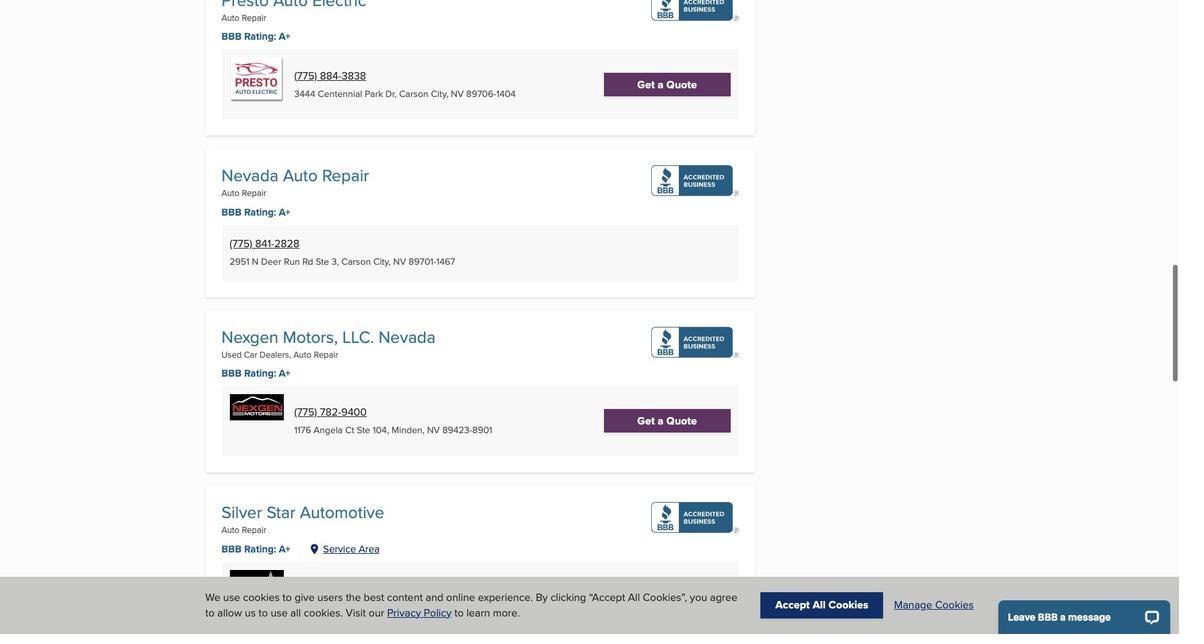 Task type: describe. For each thing, give the bounding box(es) containing it.
bbb inside auto repair bbb rating: a+
[[222, 29, 242, 44]]

mile
[[273, 582, 292, 598]]

centennial
[[318, 87, 362, 100]]

silver
[[222, 500, 262, 525]]

manage
[[894, 598, 933, 613]]

9400
[[341, 405, 367, 420]]

1404
[[496, 87, 516, 100]]

(775) 841-2828 link
[[230, 236, 300, 252]]

nexgen motors, llc. nevada used car dealers, auto repair bbb rating: a+
[[222, 325, 436, 381]]

bbb inside nexgen motors, llc. nevada used car dealers, auto repair bbb rating: a+
[[222, 366, 242, 381]]

rating: inside auto repair bbb rating: a+
[[244, 29, 276, 44]]

the inside serving the following areas: 50+ mile service area douglas county,  nv
[[291, 569, 307, 584]]

ste for automotive
[[376, 600, 390, 613]]

(775) 884-3838 link
[[294, 68, 366, 83]]

4442
[[341, 581, 366, 596]]

89706-
[[466, 87, 496, 100]]

2828
[[274, 236, 300, 252]]

2951
[[230, 255, 250, 269]]

1 a from the top
[[658, 77, 664, 92]]

104
[[373, 424, 387, 437]]

repair inside nexgen motors, llc. nevada used car dealers, auto repair bbb rating: a+
[[314, 348, 338, 361]]

auto inside auto repair bbb rating: a+
[[222, 12, 240, 24]]

to left give in the left bottom of the page
[[283, 590, 292, 606]]

carson inside (775) 841-2828 2951 n deer run rd ste 3 , carson city, nv 89701-1467
[[342, 255, 371, 269]]

nevada inside nexgen motors, llc. nevada used car dealers, auto repair bbb rating: a+
[[379, 325, 436, 349]]

privacy policy to learn more.
[[387, 605, 520, 621]]

by
[[536, 590, 548, 606]]

service
[[323, 542, 356, 556]]

nv for llc.
[[427, 424, 440, 437]]

(775) for repair
[[294, 68, 317, 83]]

online
[[446, 590, 475, 606]]

nv for bbb
[[451, 87, 464, 100]]

privacy
[[387, 605, 421, 621]]

car
[[244, 348, 257, 361]]

(775) inside (775) 841-2828 2951 n deer run rd ste 3 , carson city, nv 89701-1467
[[230, 236, 252, 252]]

nevada inside the nevada auto repair auto repair bbb rating: a+
[[222, 164, 279, 188]]

way
[[356, 600, 374, 613]]

accredited business image for silver star automotive
[[651, 502, 739, 533]]

(775) 782-9400 1176 angela ct ste 104 , minden, nv 89423-8901
[[294, 405, 492, 437]]

rating: inside nexgen motors, llc. nevada used car dealers, auto repair bbb rating: a+
[[244, 366, 276, 381]]

get a quote for nexgen motors, llc. nevada
[[638, 414, 697, 429]]

manage cookies button
[[894, 598, 974, 614]]

841-
[[255, 236, 274, 252]]

89410-
[[478, 600, 506, 613]]

"accept
[[589, 590, 625, 606]]

accredited business image for nevada auto repair
[[651, 166, 739, 197]]

angela
[[314, 424, 343, 437]]

get a quote link for silver star automotive
[[604, 586, 731, 609]]

, inside (775) 434-4442 1424 industrial way ste a5 , gardnerville, nv 89410-5753
[[404, 600, 406, 613]]

accredited business image for nexgen motors, llc. nevada
[[651, 327, 739, 358]]

cookies inside button
[[935, 598, 974, 613]]

ste inside (775) 841-2828 2951 n deer run rd ste 3 , carson city, nv 89701-1467
[[316, 255, 329, 269]]

quote for silver star automotive
[[667, 590, 697, 605]]

bbb rating: a+
[[222, 542, 290, 557]]

silver star automotive link
[[222, 500, 384, 525]]

agree
[[710, 590, 738, 606]]

quote for nexgen motors, llc. nevada
[[667, 414, 697, 429]]

accept all cookies button
[[761, 593, 884, 619]]

8901
[[472, 424, 492, 437]]

782-
[[320, 405, 341, 420]]

1 get from the top
[[638, 77, 655, 92]]

1424
[[294, 600, 314, 613]]

best
[[364, 590, 384, 606]]

get for silver star automotive
[[638, 590, 655, 605]]

nv inside (775) 841-2828 2951 n deer run rd ste 3 , carson city, nv 89701-1467
[[393, 255, 406, 269]]

city, inside (775) 884-3838 3444 centennial park dr , carson city, nv 89706-1404
[[431, 87, 449, 100]]

(775) 841-2828 2951 n deer run rd ste 3 , carson city, nv 89701-1467
[[230, 236, 455, 269]]

accept
[[776, 598, 810, 613]]

cookies
[[243, 590, 280, 606]]

1 accredited business image from the top
[[651, 0, 739, 21]]

884-
[[320, 68, 342, 83]]

minden,
[[392, 424, 425, 437]]

industrial
[[316, 600, 354, 613]]

allow
[[217, 605, 242, 621]]

nexgen motors, llc. nevada link
[[222, 325, 436, 349]]

(775) for star
[[294, 581, 317, 596]]

1176
[[294, 424, 311, 437]]

1 get a quote from the top
[[638, 77, 697, 92]]

cookies",
[[643, 590, 687, 606]]

cookies inside button
[[829, 598, 869, 613]]

you
[[690, 590, 707, 606]]

4 a+ from the top
[[279, 542, 290, 557]]

gardnerville,
[[408, 600, 461, 613]]

used
[[222, 348, 242, 361]]

(775) 434-4442 1424 industrial way ste a5 , gardnerville, nv 89410-5753
[[294, 581, 528, 613]]

get for nexgen motors, llc. nevada
[[638, 414, 655, 429]]

nevada auto repair link
[[222, 164, 369, 188]]

deer
[[261, 255, 281, 269]]

1467
[[436, 255, 455, 269]]

llc.
[[342, 325, 374, 349]]

repair inside silver star automotive auto repair
[[242, 524, 266, 536]]

service
[[295, 582, 329, 598]]

we use cookies to give users the best content and online experience. by clicking "accept all cookies", you agree to allow us to use all cookies. visit our
[[205, 590, 738, 621]]

area
[[359, 542, 380, 556]]

get a quote for silver star automotive
[[638, 590, 697, 605]]

policy
[[424, 605, 452, 621]]

service area
[[323, 542, 380, 556]]

(775) 884-3838 3444 centennial park dr , carson city, nv 89706-1404
[[294, 68, 516, 100]]

nexgen
[[222, 325, 279, 349]]

area
[[332, 582, 353, 598]]

to left learn on the left bottom of page
[[455, 605, 464, 621]]

cookies.
[[304, 605, 343, 621]]

our
[[369, 605, 384, 621]]



Task type: locate. For each thing, give the bounding box(es) containing it.
accept all cookies
[[776, 598, 869, 613]]

star
[[267, 500, 296, 525]]

2 quote from the top
[[667, 414, 697, 429]]

0 vertical spatial the
[[291, 569, 307, 584]]

all right "accept"
[[813, 598, 826, 613]]

2 accredited business image from the top
[[651, 166, 739, 197]]

auto
[[222, 12, 240, 24], [283, 164, 318, 188], [222, 187, 240, 199], [294, 348, 312, 361], [222, 524, 240, 536]]

2 a+ from the top
[[279, 205, 290, 220]]

get a quote link
[[604, 73, 731, 96], [604, 410, 731, 433], [604, 586, 731, 609]]

2 a from the top
[[658, 414, 664, 429]]

1 vertical spatial city,
[[373, 255, 391, 269]]

2 vertical spatial get
[[638, 590, 655, 605]]

to right us
[[259, 605, 268, 621]]

cookies right manage
[[935, 598, 974, 613]]

4 bbb from the top
[[222, 542, 242, 557]]

privacy policy link
[[387, 605, 452, 621]]

give
[[295, 590, 315, 606]]

3 accredited business image from the top
[[651, 327, 739, 358]]

(775)
[[294, 68, 317, 83], [230, 236, 252, 252], [294, 405, 317, 420], [294, 581, 317, 596]]

dealers,
[[260, 348, 291, 361]]

0 vertical spatial carson
[[399, 87, 429, 100]]

a+ inside auto repair bbb rating: a+
[[279, 29, 290, 44]]

0 vertical spatial ste
[[316, 255, 329, 269]]

silver star automotive auto repair
[[222, 500, 384, 536]]

carson
[[399, 87, 429, 100], [342, 255, 371, 269]]

run
[[284, 255, 300, 269]]

2 vertical spatial quote
[[667, 590, 697, 605]]

a for nexgen motors, llc. nevada
[[658, 414, 664, 429]]

3 get from the top
[[638, 590, 655, 605]]

nv down '434-'
[[327, 597, 339, 609]]

rating:
[[244, 29, 276, 44], [244, 205, 276, 220], [244, 366, 276, 381], [244, 542, 276, 557]]

following
[[310, 569, 355, 584]]

89423-
[[442, 424, 472, 437]]

0 horizontal spatial cookies
[[829, 598, 869, 613]]

(775) for motors,
[[294, 405, 317, 420]]

all inside we use cookies to give users the best content and online experience. by clicking "accept all cookies", you agree to allow us to use all cookies. visit our
[[628, 590, 640, 606]]

get a quote link for nexgen motors, llc. nevada
[[604, 410, 731, 433]]

use
[[223, 590, 240, 606], [271, 605, 288, 621]]

nv
[[451, 87, 464, 100], [393, 255, 406, 269], [427, 424, 440, 437], [327, 597, 339, 609], [463, 600, 476, 613]]

0 vertical spatial nevada
[[222, 164, 279, 188]]

more.
[[493, 605, 520, 621]]

1 cookies from the left
[[829, 598, 869, 613]]

2 rating: from the top
[[244, 205, 276, 220]]

ste
[[316, 255, 329, 269], [357, 424, 370, 437], [376, 600, 390, 613]]

all inside accept all cookies button
[[813, 598, 826, 613]]

1 vertical spatial nevada
[[379, 325, 436, 349]]

1 vertical spatial get a quote link
[[604, 410, 731, 433]]

bbb inside the nevada auto repair auto repair bbb rating: a+
[[222, 205, 242, 220]]

0 horizontal spatial use
[[223, 590, 240, 606]]

the inside we use cookies to give users the best content and online experience. by clicking "accept all cookies", you agree to allow us to use all cookies. visit our
[[346, 590, 361, 606]]

4 accredited business image from the top
[[651, 502, 739, 533]]

(775) inside (775) 884-3838 3444 centennial park dr , carson city, nv 89706-1404
[[294, 68, 317, 83]]

a+ inside nexgen motors, llc. nevada used car dealers, auto repair bbb rating: a+
[[279, 366, 290, 381]]

1 horizontal spatial nevada
[[379, 325, 436, 349]]

serving
[[251, 569, 289, 584]]

auto repair bbb rating: a+
[[222, 12, 290, 44]]

cookies right "accept"
[[829, 598, 869, 613]]

douglas
[[262, 597, 294, 609]]

a+ inside the nevada auto repair auto repair bbb rating: a+
[[279, 205, 290, 220]]

0 vertical spatial quote
[[667, 77, 697, 92]]

0 vertical spatial get a quote
[[638, 77, 697, 92]]

3838
[[342, 68, 366, 83]]

0 vertical spatial get a quote link
[[604, 73, 731, 96]]

experience.
[[478, 590, 533, 606]]

5753
[[506, 600, 528, 613]]

learn
[[467, 605, 490, 621]]

0 vertical spatial get
[[638, 77, 655, 92]]

1 bbb from the top
[[222, 29, 242, 44]]

, inside (775) 884-3838 3444 centennial park dr , carson city, nv 89706-1404
[[395, 87, 397, 100]]

0 horizontal spatial the
[[291, 569, 307, 584]]

1 horizontal spatial use
[[271, 605, 288, 621]]

carson right 3
[[342, 255, 371, 269]]

2 get a quote from the top
[[638, 414, 697, 429]]

nv left the 89423-
[[427, 424, 440, 437]]

motors,
[[283, 325, 338, 349]]

we
[[205, 590, 221, 606]]

nv inside (775) 782-9400 1176 angela ct ste 104 , minden, nv 89423-8901
[[427, 424, 440, 437]]

1 horizontal spatial cookies
[[935, 598, 974, 613]]

0 vertical spatial city,
[[431, 87, 449, 100]]

carson right dr
[[399, 87, 429, 100]]

city, inside (775) 841-2828 2951 n deer run rd ste 3 , carson city, nv 89701-1467
[[373, 255, 391, 269]]

auto inside nexgen motors, llc. nevada used car dealers, auto repair bbb rating: a+
[[294, 348, 312, 361]]

0 vertical spatial a
[[658, 77, 664, 92]]

3
[[332, 255, 337, 269]]

(775) up "county,"
[[294, 581, 317, 596]]

nv left 89701-
[[393, 255, 406, 269]]

nevada auto repair auto repair bbb rating: a+
[[222, 164, 369, 220]]

2 vertical spatial get a quote
[[638, 590, 697, 605]]

(775) up 2951 at the left of the page
[[230, 236, 252, 252]]

ste for llc.
[[357, 424, 370, 437]]

(775) inside (775) 434-4442 1424 industrial way ste a5 , gardnerville, nv 89410-5753
[[294, 581, 317, 596]]

repair inside auto repair bbb rating: a+
[[242, 12, 266, 24]]

users
[[318, 590, 343, 606]]

2 vertical spatial get a quote link
[[604, 586, 731, 609]]

1 horizontal spatial ste
[[357, 424, 370, 437]]

ste inside (775) 434-4442 1424 industrial way ste a5 , gardnerville, nv 89410-5753
[[376, 600, 390, 613]]

nv left 89410-
[[463, 600, 476, 613]]

(775) up 3444
[[294, 68, 317, 83]]

3444
[[294, 87, 315, 100]]

(775) up 1176
[[294, 405, 317, 420]]

areas:
[[358, 569, 387, 584]]

4 rating: from the top
[[244, 542, 276, 557]]

rating: inside the nevada auto repair auto repair bbb rating: a+
[[244, 205, 276, 220]]

3 get a quote link from the top
[[604, 586, 731, 609]]

2 vertical spatial a
[[658, 590, 664, 605]]

a for silver star automotive
[[658, 590, 664, 605]]

a5
[[392, 600, 404, 613]]

(775) 782-9400 link
[[294, 405, 367, 420]]

n
[[252, 255, 259, 269]]

0 horizontal spatial ste
[[316, 255, 329, 269]]

rd
[[302, 255, 313, 269]]

2 horizontal spatial ste
[[376, 600, 390, 613]]

1 vertical spatial the
[[346, 590, 361, 606]]

bbb
[[222, 29, 242, 44], [222, 205, 242, 220], [222, 366, 242, 381], [222, 542, 242, 557]]

and
[[426, 590, 444, 606]]

1 horizontal spatial all
[[813, 598, 826, 613]]

nv for automotive
[[463, 600, 476, 613]]

the
[[291, 569, 307, 584], [346, 590, 361, 606]]

ste right ct
[[357, 424, 370, 437]]

use left "all"
[[271, 605, 288, 621]]

clicking
[[551, 590, 586, 606]]

(775) 434-4442 link
[[294, 581, 366, 596]]

3 a+ from the top
[[279, 366, 290, 381]]

all
[[628, 590, 640, 606], [813, 598, 826, 613]]

ct
[[345, 424, 354, 437]]

3 quote from the top
[[667, 590, 697, 605]]

1 horizontal spatial the
[[346, 590, 361, 606]]

1 vertical spatial carson
[[342, 255, 371, 269]]

2 get a quote link from the top
[[604, 410, 731, 433]]

city, left 89701-
[[373, 255, 391, 269]]

a
[[658, 77, 664, 92], [658, 414, 664, 429], [658, 590, 664, 605]]

50+
[[251, 582, 270, 598]]

, inside (775) 782-9400 1176 angela ct ste 104 , minden, nv 89423-8901
[[387, 424, 389, 437]]

us
[[245, 605, 256, 621]]

visit
[[346, 605, 366, 621]]

content
[[387, 590, 423, 606]]

2 cookies from the left
[[935, 598, 974, 613]]

2 vertical spatial ste
[[376, 600, 390, 613]]

ste left 3
[[316, 255, 329, 269]]

1 horizontal spatial city,
[[431, 87, 449, 100]]

accredited business image
[[651, 0, 739, 21], [651, 166, 739, 197], [651, 327, 739, 358], [651, 502, 739, 533]]

1 get a quote link from the top
[[604, 73, 731, 96]]

3 get a quote from the top
[[638, 590, 697, 605]]

1 horizontal spatial carson
[[399, 87, 429, 100]]

to left allow
[[205, 605, 215, 621]]

county,
[[296, 597, 325, 609]]

repair
[[242, 12, 266, 24], [322, 164, 369, 188], [242, 187, 266, 199], [314, 348, 338, 361], [242, 524, 266, 536]]

nv inside serving the following areas: 50+ mile service area douglas county,  nv
[[327, 597, 339, 609]]

to
[[283, 590, 292, 606], [205, 605, 215, 621], [259, 605, 268, 621], [455, 605, 464, 621]]

3 bbb from the top
[[222, 366, 242, 381]]

0 horizontal spatial carson
[[342, 255, 371, 269]]

serving the following areas: 50+ mile service area douglas county,  nv
[[251, 569, 387, 609]]

0 horizontal spatial city,
[[373, 255, 391, 269]]

3 a from the top
[[658, 590, 664, 605]]

nv inside (775) 434-4442 1424 industrial way ste a5 , gardnerville, nv 89410-5753
[[463, 600, 476, 613]]

ste inside (775) 782-9400 1176 angela ct ste 104 , minden, nv 89423-8901
[[357, 424, 370, 437]]

1 vertical spatial get a quote
[[638, 414, 697, 429]]

2 get from the top
[[638, 414, 655, 429]]

1 vertical spatial a
[[658, 414, 664, 429]]

0 horizontal spatial all
[[628, 590, 640, 606]]

automotive
[[300, 500, 384, 525]]

2 bbb from the top
[[222, 205, 242, 220]]

use right we
[[223, 590, 240, 606]]

all right '"accept'
[[628, 590, 640, 606]]

city, left 89706-
[[431, 87, 449, 100]]

1 a+ from the top
[[279, 29, 290, 44]]

carson inside (775) 884-3838 3444 centennial park dr , carson city, nv 89706-1404
[[399, 87, 429, 100]]

nevada
[[222, 164, 279, 188], [379, 325, 436, 349]]

0 horizontal spatial nevada
[[222, 164, 279, 188]]

nv left 89706-
[[451, 87, 464, 100]]

(775) inside (775) 782-9400 1176 angela ct ste 104 , minden, nv 89423-8901
[[294, 405, 317, 420]]

3 rating: from the top
[[244, 366, 276, 381]]

auto inside silver star automotive auto repair
[[222, 524, 240, 536]]

1 vertical spatial ste
[[357, 424, 370, 437]]

nv inside (775) 884-3838 3444 centennial park dr , carson city, nv 89706-1404
[[451, 87, 464, 100]]

1 vertical spatial quote
[[667, 414, 697, 429]]

ste left a5
[[376, 600, 390, 613]]

dr
[[386, 87, 395, 100]]

89701-
[[409, 255, 436, 269]]

get a quote
[[638, 77, 697, 92], [638, 414, 697, 429], [638, 590, 697, 605]]

1 rating: from the top
[[244, 29, 276, 44]]

1 vertical spatial get
[[638, 414, 655, 429]]

manage cookies
[[894, 598, 974, 613]]

1 quote from the top
[[667, 77, 697, 92]]

park
[[365, 87, 383, 100]]

, inside (775) 841-2828 2951 n deer run rd ste 3 , carson city, nv 89701-1467
[[337, 255, 339, 269]]

434-
[[320, 581, 341, 596]]

quote
[[667, 77, 697, 92], [667, 414, 697, 429], [667, 590, 697, 605]]

all
[[291, 605, 301, 621]]



Task type: vqa. For each thing, say whether or not it's contained in the screenshot.
(775) for Star
yes



